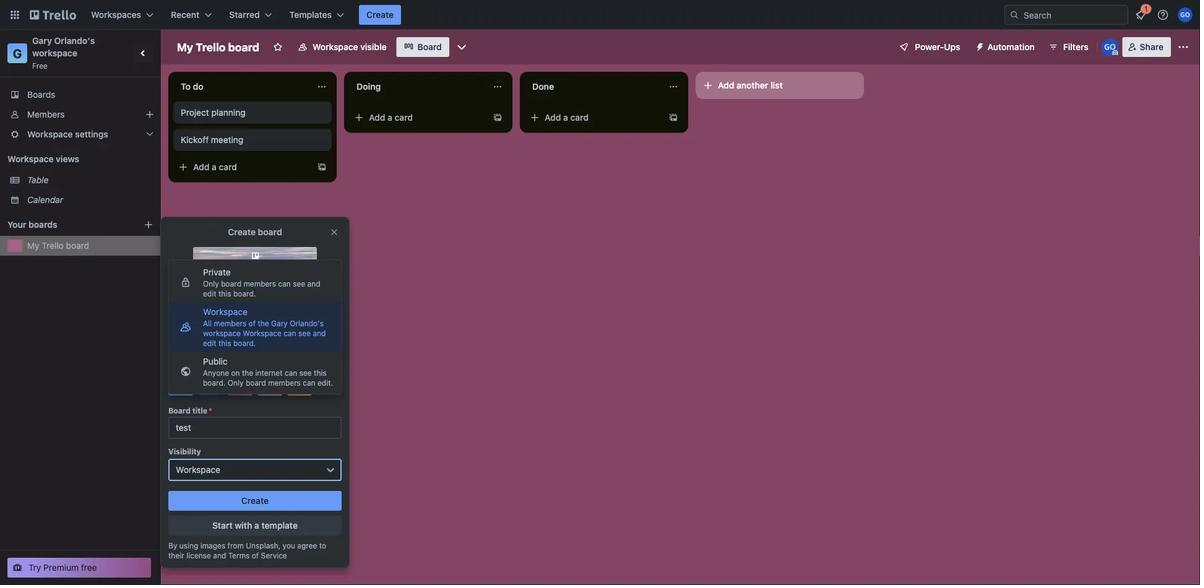 Task type: describe. For each thing, give the bounding box(es) containing it.
visibility
[[168, 447, 201, 456]]

board. inside private only board members can see and edit this board.
[[233, 289, 256, 298]]

using
[[179, 541, 198, 550]]

you
[[283, 541, 295, 550]]

kickoff meeting link
[[181, 134, 325, 146]]

workspace views
[[7, 154, 79, 164]]

workspace for views
[[7, 154, 54, 164]]

Board name text field
[[171, 37, 266, 57]]

workspace visible
[[313, 42, 387, 52]]

trello inside board name text field
[[196, 40, 226, 54]]

create inside primary "element"
[[367, 10, 394, 20]]

of for workspace
[[249, 319, 256, 328]]

create from template… image for doing
[[493, 113, 503, 123]]

recent
[[171, 10, 200, 20]]

board inside my trello board link
[[66, 241, 89, 251]]

boards
[[29, 220, 57, 230]]

project planning
[[181, 107, 246, 118]]

public
[[203, 356, 228, 367]]

workspace down visibility
[[176, 465, 220, 475]]

add a card button for doing
[[349, 108, 488, 128]]

your boards with 1 items element
[[7, 217, 125, 232]]

close popover image
[[330, 227, 339, 237]]

power-ups
[[916, 42, 961, 52]]

board link
[[397, 37, 450, 57]]

all
[[203, 319, 212, 328]]

1 notification image
[[1134, 7, 1149, 22]]

starred
[[229, 10, 260, 20]]

power-ups button
[[891, 37, 968, 57]]

create from template… image
[[669, 113, 679, 123]]

and inside private only board members can see and edit this board.
[[308, 279, 321, 288]]

add for doing
[[369, 112, 386, 123]]

show menu image
[[1178, 41, 1190, 53]]

edit inside the workspace all members of the gary orlando's workspace workspace can see and edit this board.
[[203, 339, 217, 347]]

background element
[[168, 346, 342, 396]]

calendar
[[27, 195, 63, 205]]

license and terms of service
[[187, 551, 287, 560]]

calendar link
[[27, 194, 154, 206]]

workspace inside gary orlando's workspace free
[[32, 48, 77, 58]]

create for the create button to the left
[[242, 496, 269, 506]]

license
[[187, 551, 211, 560]]

star or unstar board image
[[273, 42, 283, 52]]

my trello board link
[[27, 240, 154, 252]]

Doing text field
[[349, 77, 486, 97]]

do
[[193, 81, 204, 92]]

templates
[[290, 10, 332, 20]]

can left edit.
[[303, 378, 316, 387]]

workspace all members of the gary orlando's workspace workspace can see and edit this board.
[[203, 307, 326, 347]]

your boards
[[7, 220, 57, 230]]

create for create board
[[228, 227, 256, 237]]

add another list
[[718, 80, 783, 90]]

share button
[[1123, 37, 1172, 57]]

can inside private only board members can see and edit this board.
[[278, 279, 291, 288]]

boards link
[[0, 85, 161, 105]]

templates button
[[282, 5, 352, 25]]

template
[[262, 521, 298, 531]]

create board
[[228, 227, 282, 237]]

Search field
[[1020, 6, 1129, 24]]

boards
[[27, 90, 55, 100]]

of for license
[[252, 551, 259, 560]]

planning
[[212, 107, 246, 118]]

unsplash,
[[246, 541, 281, 550]]

to
[[319, 541, 326, 550]]

g link
[[7, 43, 27, 63]]

starred button
[[222, 5, 280, 25]]

back to home image
[[30, 5, 76, 25]]

0 horizontal spatial trello
[[42, 241, 64, 251]]

my inside my trello board link
[[27, 241, 39, 251]]

to
[[181, 81, 191, 92]]

gary orlando's workspace link
[[32, 36, 97, 58]]

g
[[13, 46, 22, 60]]

workspace visible button
[[290, 37, 394, 57]]

a for done
[[564, 112, 569, 123]]

try premium free button
[[7, 558, 151, 578]]

gary orlando's workspace free
[[32, 36, 97, 70]]

doing
[[357, 81, 381, 92]]

board. inside public anyone on the internet can see this board. only board members can edit.
[[203, 378, 226, 387]]

try premium free
[[28, 563, 97, 573]]

primary element
[[0, 0, 1201, 30]]

done
[[533, 81, 554, 92]]

premium
[[43, 563, 79, 573]]

from
[[228, 541, 244, 550]]

1 vertical spatial gary orlando (garyorlando) image
[[1102, 38, 1120, 56]]

workspace for all
[[203, 307, 248, 317]]

try
[[28, 563, 41, 573]]

project planning link
[[181, 107, 325, 119]]

add a card for done
[[545, 112, 589, 123]]

service
[[261, 551, 287, 560]]

table
[[27, 175, 49, 185]]

the inside public anyone on the internet can see this board. only board members can edit.
[[242, 369, 253, 377]]

free
[[32, 61, 48, 70]]

to do
[[181, 81, 204, 92]]

2 vertical spatial and
[[213, 551, 226, 560]]

background
[[168, 334, 213, 343]]

public anyone on the internet can see this board. only board members can edit.
[[203, 356, 333, 387]]

search image
[[1010, 10, 1020, 20]]

their
[[168, 551, 184, 560]]

free
[[81, 563, 97, 573]]

project
[[181, 107, 209, 118]]

Done text field
[[525, 77, 662, 97]]

only inside public anyone on the internet can see this board. only board members can edit.
[[228, 378, 244, 387]]

by
[[168, 541, 177, 550]]

create from template… image for to do
[[317, 162, 327, 172]]

power-
[[916, 42, 945, 52]]

add a card for doing
[[369, 112, 413, 123]]

members inside public anyone on the internet can see this board. only board members can edit.
[[268, 378, 301, 387]]

private
[[203, 267, 231, 277]]

a inside button
[[255, 521, 259, 531]]

start
[[212, 521, 233, 531]]

and inside the workspace all members of the gary orlando's workspace workspace can see and edit this board.
[[313, 329, 326, 338]]

my trello board inside my trello board link
[[27, 241, 89, 251]]

this member is an admin of this board. image
[[1113, 50, 1119, 56]]

images
[[201, 541, 226, 550]]

card for done
[[571, 112, 589, 123]]

add for to do
[[193, 162, 210, 172]]

sm image
[[971, 37, 988, 55]]

members inside private only board members can see and edit this board.
[[244, 279, 276, 288]]

anyone
[[203, 369, 229, 377]]

only inside private only board members can see and edit this board.
[[203, 279, 219, 288]]

gary inside gary orlando's workspace free
[[32, 36, 52, 46]]

can right internet
[[285, 369, 297, 377]]

workspaces
[[91, 10, 141, 20]]



Task type: vqa. For each thing, say whether or not it's contained in the screenshot.
sixth guest
no



Task type: locate. For each thing, give the bounding box(es) containing it.
trello down boards
[[42, 241, 64, 251]]

1 horizontal spatial gary
[[271, 319, 288, 328]]

filters button
[[1045, 37, 1093, 57]]

1 horizontal spatial my
[[177, 40, 193, 54]]

my
[[177, 40, 193, 54], [27, 241, 39, 251]]

0 vertical spatial gary orlando (garyorlando) image
[[1179, 7, 1194, 22]]

0 vertical spatial only
[[203, 279, 219, 288]]

0 vertical spatial members
[[244, 279, 276, 288]]

my trello board down your boards with 1 items element at the left
[[27, 241, 89, 251]]

automation button
[[971, 37, 1043, 57]]

board. inside the workspace all members of the gary orlando's workspace workspace can see and edit this board.
[[233, 339, 256, 347]]

workspace inside the workspace all members of the gary orlando's workspace workspace can see and edit this board.
[[203, 329, 241, 338]]

1 vertical spatial my trello board
[[27, 241, 89, 251]]

this
[[219, 289, 231, 298], [219, 339, 231, 347], [314, 369, 327, 377]]

see up public anyone on the internet can see this board. only board members can edit.
[[299, 329, 311, 338]]

board inside public anyone on the internet can see this board. only board members can edit.
[[246, 378, 266, 387]]

*
[[209, 406, 212, 415]]

add a card button
[[349, 108, 488, 128], [525, 108, 664, 128], [173, 157, 312, 177]]

add
[[718, 80, 735, 90], [369, 112, 386, 123], [545, 112, 561, 123], [193, 162, 210, 172]]

add a card button down doing text box
[[349, 108, 488, 128]]

0 horizontal spatial workspace
[[32, 48, 77, 58]]

orlando's inside gary orlando's workspace free
[[54, 36, 95, 46]]

0 horizontal spatial my
[[27, 241, 39, 251]]

board down internet
[[246, 378, 266, 387]]

0 vertical spatial board
[[418, 42, 442, 52]]

by using images from unsplash, you agree to their
[[168, 541, 326, 560]]

0 vertical spatial workspace
[[32, 48, 77, 58]]

gary orlando (garyorlando) image right 'open information menu' icon at the top of page
[[1179, 7, 1194, 22]]

add a card button for done
[[525, 108, 664, 128]]

1 horizontal spatial workspace
[[203, 329, 241, 338]]

1 horizontal spatial card
[[395, 112, 413, 123]]

0 horizontal spatial board
[[168, 406, 191, 415]]

a for to do
[[212, 162, 217, 172]]

create up "private"
[[228, 227, 256, 237]]

workspace up all
[[203, 307, 248, 317]]

add a card button down the kickoff meeting link
[[173, 157, 312, 177]]

create button up visible
[[359, 5, 401, 25]]

private only board members can see and edit this board.
[[203, 267, 321, 298]]

add a card down doing
[[369, 112, 413, 123]]

1 vertical spatial board.
[[233, 339, 256, 347]]

workspaces button
[[84, 5, 161, 25]]

see inside public anyone on the internet can see this board. only board members can edit.
[[300, 369, 312, 377]]

members right all
[[214, 319, 247, 328]]

gary orlando (garyorlando) image inside primary "element"
[[1179, 7, 1194, 22]]

0 vertical spatial trello
[[196, 40, 226, 54]]

0 vertical spatial create from template… image
[[493, 113, 503, 123]]

orlando's down private only board members can see and edit this board.
[[290, 319, 324, 328]]

0 horizontal spatial orlando's
[[54, 36, 95, 46]]

members inside the workspace all members of the gary orlando's workspace workspace can see and edit this board.
[[214, 319, 247, 328]]

a down "done" text box
[[564, 112, 569, 123]]

add for done
[[545, 112, 561, 123]]

2 horizontal spatial card
[[571, 112, 589, 123]]

edit inside private only board members can see and edit this board.
[[203, 289, 217, 298]]

1 horizontal spatial add a card
[[369, 112, 413, 123]]

trello
[[196, 40, 226, 54], [42, 241, 64, 251]]

0 horizontal spatial only
[[203, 279, 219, 288]]

add a card down the done
[[545, 112, 589, 123]]

members
[[244, 279, 276, 288], [214, 319, 247, 328], [268, 378, 301, 387]]

1 horizontal spatial board
[[418, 42, 442, 52]]

add a card button for to do
[[173, 157, 312, 177]]

board down "private"
[[221, 279, 242, 288]]

table link
[[27, 174, 154, 186]]

customize views image
[[456, 41, 468, 53]]

can up public anyone on the internet can see this board. only board members can edit.
[[284, 329, 296, 338]]

my down your boards at the top
[[27, 241, 39, 251]]

1 vertical spatial members
[[214, 319, 247, 328]]

gary orlando (garyorlando) image right 'filters'
[[1102, 38, 1120, 56]]

workspace for visible
[[313, 42, 358, 52]]

my trello board down 'starred'
[[177, 40, 260, 54]]

1 vertical spatial the
[[242, 369, 253, 377]]

trello down recent 'popup button'
[[196, 40, 226, 54]]

0 vertical spatial the
[[258, 319, 269, 328]]

card for to do
[[219, 162, 237, 172]]

filters
[[1064, 42, 1089, 52]]

1 vertical spatial orlando's
[[290, 319, 324, 328]]

can up the workspace all members of the gary orlando's workspace workspace can see and edit this board.
[[278, 279, 291, 288]]

board.
[[233, 289, 256, 298], [233, 339, 256, 347], [203, 378, 226, 387]]

2 vertical spatial create
[[242, 496, 269, 506]]

card down meeting
[[219, 162, 237, 172]]

see right internet
[[300, 369, 312, 377]]

1 horizontal spatial create from template… image
[[493, 113, 503, 123]]

list
[[771, 80, 783, 90]]

board inside private only board members can see and edit this board.
[[221, 279, 242, 288]]

add a card down kickoff meeting
[[193, 162, 237, 172]]

orlando's down back to home image
[[54, 36, 95, 46]]

automation
[[988, 42, 1035, 52]]

only down "private"
[[203, 279, 219, 288]]

this inside private only board members can see and edit this board.
[[219, 289, 231, 298]]

1 vertical spatial workspace
[[203, 329, 241, 338]]

To do text field
[[173, 77, 310, 97]]

a down kickoff meeting
[[212, 162, 217, 172]]

this inside the workspace all members of the gary orlando's workspace workspace can see and edit this board.
[[219, 339, 231, 347]]

a for doing
[[388, 112, 393, 123]]

1 vertical spatial gary
[[271, 319, 288, 328]]

my trello board
[[177, 40, 260, 54], [27, 241, 89, 251]]

board. up the "on" on the left of page
[[233, 339, 256, 347]]

0 vertical spatial edit
[[203, 289, 217, 298]]

my trello board inside board name text field
[[177, 40, 260, 54]]

0 vertical spatial create button
[[359, 5, 401, 25]]

your
[[7, 220, 26, 230]]

kickoff meeting
[[181, 135, 244, 145]]

1 vertical spatial edit
[[203, 339, 217, 347]]

create button
[[359, 5, 401, 25], [168, 491, 342, 511]]

card down "done" text box
[[571, 112, 589, 123]]

1 horizontal spatial the
[[258, 319, 269, 328]]

add down kickoff
[[193, 162, 210, 172]]

on
[[231, 369, 240, 377]]

None text field
[[168, 417, 342, 439]]

card down doing text box
[[395, 112, 413, 123]]

the right the "on" on the left of page
[[242, 369, 253, 377]]

start with a template button
[[168, 516, 342, 536]]

0 vertical spatial and
[[308, 279, 321, 288]]

a
[[388, 112, 393, 123], [564, 112, 569, 123], [212, 162, 217, 172], [255, 521, 259, 531]]

open information menu image
[[1158, 9, 1170, 21]]

license link
[[187, 551, 211, 560]]

workspace inside "popup button"
[[27, 129, 73, 139]]

views
[[56, 154, 79, 164]]

orlando's inside the workspace all members of the gary orlando's workspace workspace can see and edit this board.
[[290, 319, 324, 328]]

0 vertical spatial gary
[[32, 36, 52, 46]]

1 vertical spatial my
[[27, 241, 39, 251]]

my down recent
[[177, 40, 193, 54]]

edit.
[[318, 378, 333, 387]]

2 vertical spatial members
[[268, 378, 301, 387]]

1 horizontal spatial create button
[[359, 5, 401, 25]]

of down private only board members can see and edit this board.
[[249, 319, 256, 328]]

members up the workspace all members of the gary orlando's workspace workspace can see and edit this board.
[[244, 279, 276, 288]]

1 horizontal spatial my trello board
[[177, 40, 260, 54]]

workspace settings
[[27, 129, 108, 139]]

0 horizontal spatial add a card button
[[173, 157, 312, 177]]

a down doing text box
[[388, 112, 393, 123]]

1 vertical spatial see
[[299, 329, 311, 338]]

gary inside the workspace all members of the gary orlando's workspace workspace can see and edit this board.
[[271, 319, 288, 328]]

board inside board name text field
[[228, 40, 260, 54]]

the down private only board members can see and edit this board.
[[258, 319, 269, 328]]

1 vertical spatial and
[[313, 329, 326, 338]]

add down doing
[[369, 112, 386, 123]]

internet
[[256, 369, 283, 377]]

board down 'starred'
[[228, 40, 260, 54]]

0 vertical spatial my
[[177, 40, 193, 54]]

1 edit from the top
[[203, 289, 217, 298]]

see inside the workspace all members of the gary orlando's workspace workspace can see and edit this board.
[[299, 329, 311, 338]]

1 horizontal spatial gary orlando (garyorlando) image
[[1179, 7, 1194, 22]]

kickoff
[[181, 135, 209, 145]]

0 vertical spatial of
[[249, 319, 256, 328]]

1 vertical spatial create from template… image
[[317, 162, 327, 172]]

this up public
[[219, 339, 231, 347]]

title
[[193, 406, 207, 415]]

0 horizontal spatial gary
[[32, 36, 52, 46]]

ups
[[945, 42, 961, 52]]

gary up free
[[32, 36, 52, 46]]

create up start with a template
[[242, 496, 269, 506]]

workspace up free
[[32, 48, 77, 58]]

workspace up table
[[7, 154, 54, 164]]

members down internet
[[268, 378, 301, 387]]

0 horizontal spatial add a card
[[193, 162, 237, 172]]

create up visible
[[367, 10, 394, 20]]

board
[[418, 42, 442, 52], [168, 406, 191, 415]]

0 horizontal spatial create button
[[168, 491, 342, 511]]

see inside private only board members can see and edit this board.
[[293, 279, 305, 288]]

meeting
[[211, 135, 244, 145]]

add a card for to do
[[193, 162, 237, 172]]

another
[[737, 80, 769, 90]]

create button inside primary "element"
[[359, 5, 401, 25]]

add down the done
[[545, 112, 561, 123]]

add a card button down "done" text box
[[525, 108, 664, 128]]

2 horizontal spatial add a card
[[545, 112, 589, 123]]

create
[[367, 10, 394, 20], [228, 227, 256, 237], [242, 496, 269, 506]]

workspace for settings
[[27, 129, 73, 139]]

only
[[203, 279, 219, 288], [228, 378, 244, 387]]

2 edit from the top
[[203, 339, 217, 347]]

1 horizontal spatial only
[[228, 378, 244, 387]]

2 vertical spatial see
[[300, 369, 312, 377]]

this down "private"
[[219, 289, 231, 298]]

add a card
[[369, 112, 413, 123], [545, 112, 589, 123], [193, 162, 237, 172]]

card for doing
[[395, 112, 413, 123]]

the inside the workspace all members of the gary orlando's workspace workspace can see and edit this board.
[[258, 319, 269, 328]]

members
[[27, 109, 65, 120]]

edit up public
[[203, 339, 217, 347]]

create from template… image
[[493, 113, 503, 123], [317, 162, 327, 172]]

members link
[[0, 105, 161, 124]]

board down your boards with 1 items element at the left
[[66, 241, 89, 251]]

board up private only board members can see and edit this board.
[[258, 227, 282, 237]]

1 vertical spatial only
[[228, 378, 244, 387]]

board for board title *
[[168, 406, 191, 415]]

add inside button
[[718, 80, 735, 90]]

workspace
[[313, 42, 358, 52], [27, 129, 73, 139], [7, 154, 54, 164], [203, 307, 248, 317], [243, 329, 282, 338], [176, 465, 220, 475]]

workspace down "templates" popup button
[[313, 42, 358, 52]]

board left customize views image on the top of page
[[418, 42, 442, 52]]

2 horizontal spatial add a card button
[[525, 108, 664, 128]]

add board image
[[144, 220, 154, 230]]

0 vertical spatial see
[[293, 279, 305, 288]]

1 horizontal spatial orlando's
[[290, 319, 324, 328]]

and
[[308, 279, 321, 288], [313, 329, 326, 338], [213, 551, 226, 560]]

1 vertical spatial trello
[[42, 241, 64, 251]]

0 horizontal spatial the
[[242, 369, 253, 377]]

1 vertical spatial create
[[228, 227, 256, 237]]

visible
[[361, 42, 387, 52]]

1 horizontal spatial trello
[[196, 40, 226, 54]]

1 vertical spatial of
[[252, 551, 259, 560]]

0 vertical spatial this
[[219, 289, 231, 298]]

gary down private only board members can see and edit this board.
[[271, 319, 288, 328]]

my inside board name text field
[[177, 40, 193, 54]]

0 horizontal spatial my trello board
[[27, 241, 89, 251]]

the
[[258, 319, 269, 328], [242, 369, 253, 377]]

of down unsplash,
[[252, 551, 259, 560]]

board left title
[[168, 406, 191, 415]]

add another list button
[[696, 72, 865, 99]]

see
[[293, 279, 305, 288], [299, 329, 311, 338], [300, 369, 312, 377]]

orlando's
[[54, 36, 95, 46], [290, 319, 324, 328]]

0 vertical spatial create
[[367, 10, 394, 20]]

0 vertical spatial board.
[[233, 289, 256, 298]]

gary orlando (garyorlando) image
[[1179, 7, 1194, 22], [1102, 38, 1120, 56]]

terms of service link
[[228, 551, 287, 560]]

start with a template
[[212, 521, 298, 531]]

can inside the workspace all members of the gary orlando's workspace workspace can see and edit this board.
[[284, 329, 296, 338]]

0 horizontal spatial card
[[219, 162, 237, 172]]

0 vertical spatial my trello board
[[177, 40, 260, 54]]

this up edit.
[[314, 369, 327, 377]]

workspace navigation collapse icon image
[[135, 45, 152, 62]]

0 horizontal spatial create from template… image
[[317, 162, 327, 172]]

workspace up 'background' element
[[243, 329, 282, 338]]

of inside the workspace all members of the gary orlando's workspace workspace can see and edit this board.
[[249, 319, 256, 328]]

only down the "on" on the left of page
[[228, 378, 244, 387]]

1 horizontal spatial add a card button
[[349, 108, 488, 128]]

create button up start with a template
[[168, 491, 342, 511]]

a right with
[[255, 521, 259, 531]]

board for board
[[418, 42, 442, 52]]

2 vertical spatial this
[[314, 369, 327, 377]]

workspace down members
[[27, 129, 73, 139]]

board. up the workspace all members of the gary orlando's workspace workspace can see and edit this board.
[[233, 289, 256, 298]]

settings
[[75, 129, 108, 139]]

1 vertical spatial board
[[168, 406, 191, 415]]

board title *
[[168, 406, 212, 415]]

2 vertical spatial board.
[[203, 378, 226, 387]]

of
[[249, 319, 256, 328], [252, 551, 259, 560]]

with
[[235, 521, 252, 531]]

workspace inside button
[[313, 42, 358, 52]]

add left another
[[718, 80, 735, 90]]

0 horizontal spatial gary orlando (garyorlando) image
[[1102, 38, 1120, 56]]

recent button
[[164, 5, 219, 25]]

0 vertical spatial orlando's
[[54, 36, 95, 46]]

edit down "private"
[[203, 289, 217, 298]]

workspace
[[32, 48, 77, 58], [203, 329, 241, 338]]

1 vertical spatial this
[[219, 339, 231, 347]]

see up the workspace all members of the gary orlando's workspace workspace can see and edit this board.
[[293, 279, 305, 288]]

1 vertical spatial create button
[[168, 491, 342, 511]]

share
[[1141, 42, 1164, 52]]

this inside public anyone on the internet can see this board. only board members can edit.
[[314, 369, 327, 377]]

terms
[[228, 551, 250, 560]]

workspace down all
[[203, 329, 241, 338]]

board. down anyone
[[203, 378, 226, 387]]

agree
[[298, 541, 317, 550]]



